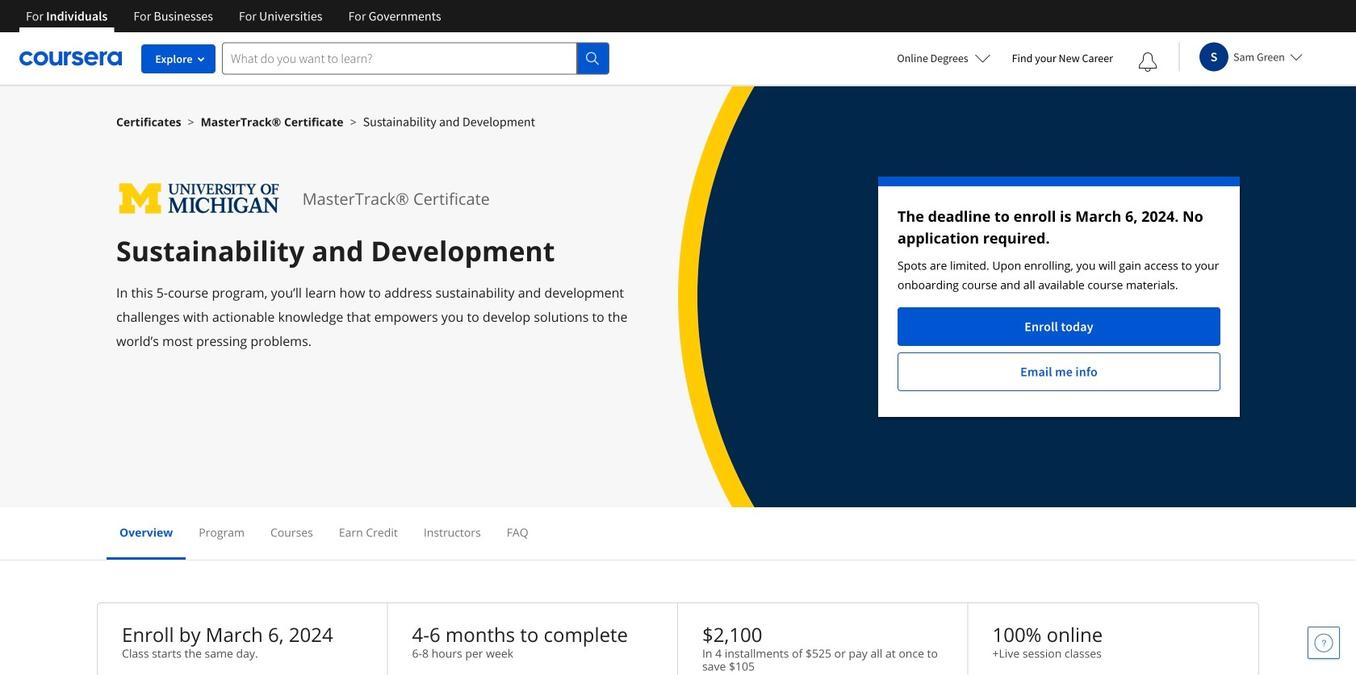 Task type: locate. For each thing, give the bounding box(es) containing it.
status
[[879, 177, 1240, 418]]

certificate menu element
[[107, 508, 1250, 560]]

None search field
[[222, 42, 610, 75]]

banner navigation
[[13, 0, 454, 32]]

coursera image
[[19, 45, 122, 71]]

What do you want to learn? text field
[[222, 42, 577, 75]]

university of michigan image
[[116, 177, 283, 221]]



Task type: describe. For each thing, give the bounding box(es) containing it.
help center image
[[1315, 634, 1334, 653]]



Task type: vqa. For each thing, say whether or not it's contained in the screenshot.
portfolio-
no



